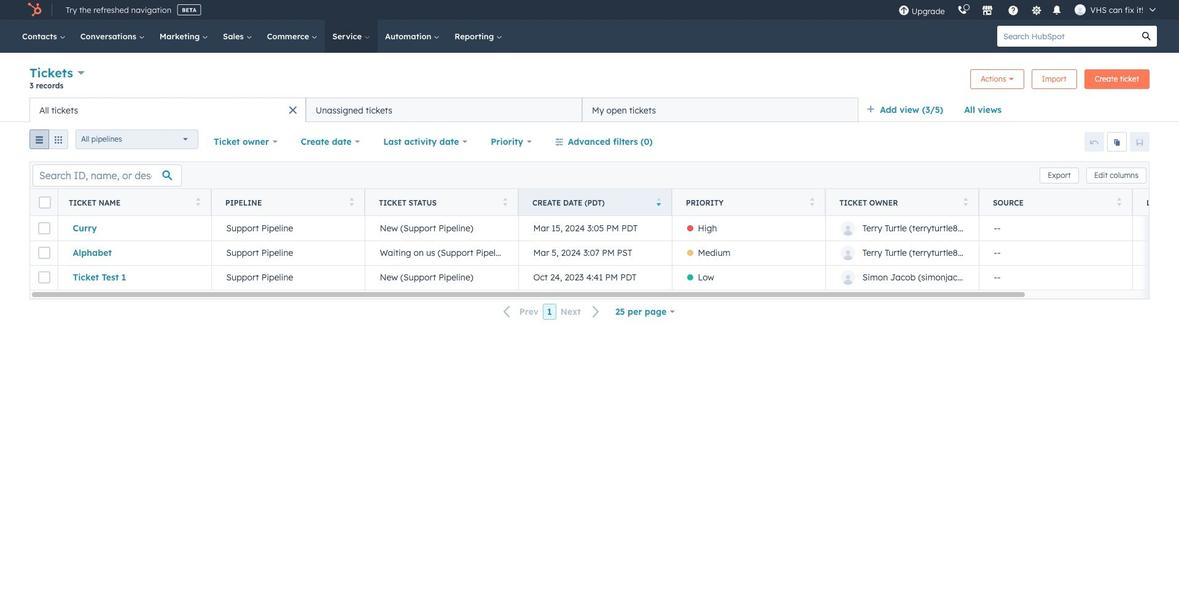 Task type: locate. For each thing, give the bounding box(es) containing it.
1 press to sort. element from the left
[[196, 198, 200, 208]]

1 press to sort. image from the left
[[196, 198, 200, 206]]

3 press to sort. element from the left
[[503, 198, 508, 208]]

menu
[[892, 0, 1165, 20]]

jer mill image
[[1075, 4, 1086, 15]]

4 press to sort. image from the left
[[810, 198, 815, 206]]

press to sort. element
[[196, 198, 200, 208], [349, 198, 354, 208], [503, 198, 508, 208], [810, 198, 815, 208], [964, 198, 968, 208], [1117, 198, 1122, 208]]

group
[[29, 130, 68, 154]]

banner
[[29, 64, 1150, 98]]

5 press to sort. element from the left
[[964, 198, 968, 208]]

4 press to sort. element from the left
[[810, 198, 815, 208]]

2 press to sort. image from the left
[[349, 198, 354, 206]]

Search HubSpot search field
[[998, 26, 1137, 47]]

press to sort. image
[[196, 198, 200, 206], [349, 198, 354, 206], [503, 198, 508, 206], [810, 198, 815, 206], [1117, 198, 1122, 206]]



Task type: describe. For each thing, give the bounding box(es) containing it.
5 press to sort. image from the left
[[1117, 198, 1122, 206]]

Search ID, name, or description search field
[[33, 164, 182, 186]]

2 press to sort. element from the left
[[349, 198, 354, 208]]

press to sort. image
[[964, 198, 968, 206]]

6 press to sort. element from the left
[[1117, 198, 1122, 208]]

3 press to sort. image from the left
[[503, 198, 508, 206]]

marketplaces image
[[982, 6, 993, 17]]

descending sort. press to sort ascending. element
[[657, 198, 661, 208]]

pagination navigation
[[496, 304, 608, 320]]

descending sort. press to sort ascending. image
[[657, 198, 661, 206]]



Task type: vqa. For each thing, say whether or not it's contained in the screenshot.
4th Press To Sort. Element from the right
yes



